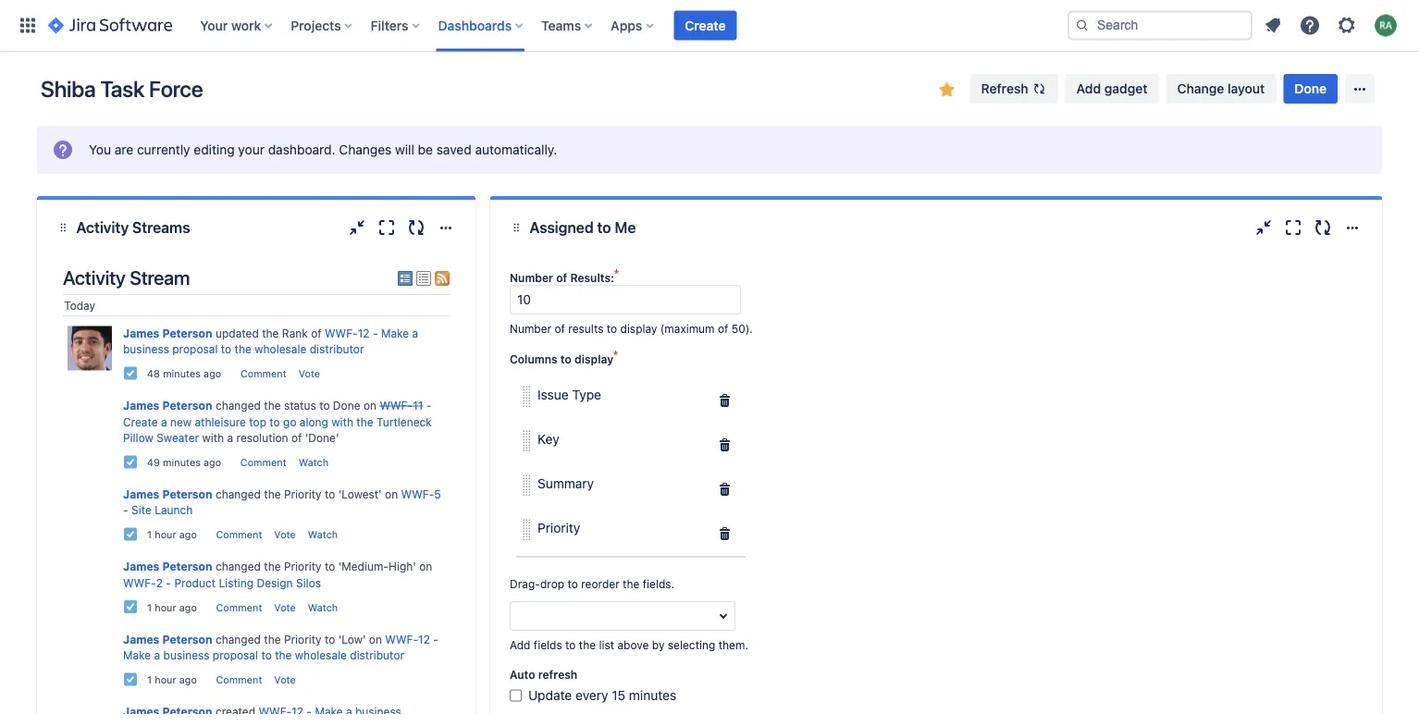 Task type: describe. For each thing, give the bounding box(es) containing it.
number for number of results to display (maximum of 50).
[[510, 322, 552, 335]]

fields.
[[643, 578, 675, 591]]

48 minutes ago
[[147, 368, 221, 380]]

comment for changed the priority to 'low' on
[[216, 674, 262, 686]]

assigned
[[530, 219, 594, 236]]

teams button
[[536, 11, 600, 40]]

rank
[[282, 327, 308, 340]]

- for james peterson updated the rank of
[[373, 327, 378, 340]]

settings image
[[1337, 14, 1359, 37]]

fields
[[534, 639, 562, 652]]

Search field
[[1068, 11, 1253, 40]]

add fields to the list above by selecting them.
[[510, 639, 749, 652]]

wwf-5 - site launch link
[[123, 488, 441, 517]]

the down design
[[264, 633, 281, 646]]

number for number of results:
[[510, 271, 554, 284]]

the left fields.
[[623, 578, 640, 591]]

james peterson changed the priority to 'medium-high' on wwf-2 - product listing design silos
[[123, 560, 433, 589]]

reorder
[[581, 578, 620, 591]]

ago for changed the priority to 'medium-high' on
[[179, 602, 197, 614]]

create inside - create a new athleisure top to go along with the turtleneck pillow sweater
[[123, 415, 158, 428]]

filters button
[[365, 11, 427, 40]]

- inside - create a new athleisure top to go along with the turtleneck pillow sweater
[[426, 399, 432, 412]]

refresh
[[538, 668, 578, 681]]

site
[[131, 504, 152, 517]]

to inside - create a new athleisure top to go along with the turtleneck pillow sweater
[[270, 415, 280, 428]]

'medium-
[[338, 560, 389, 573]]

0 horizontal spatial display
[[575, 353, 614, 366]]

automatically.
[[475, 142, 558, 157]]

refresh button
[[971, 74, 1059, 104]]

layout
[[1228, 81, 1266, 96]]

along
[[300, 415, 329, 428]]

priority down the summary
[[538, 521, 581, 536]]

to left 'lowest' at the bottom
[[325, 488, 335, 501]]

teams
[[542, 18, 581, 33]]

list
[[599, 639, 615, 652]]

notifications image
[[1262, 14, 1285, 37]]

refresh
[[982, 81, 1029, 96]]

change layout button
[[1167, 74, 1277, 104]]

vote for 'low'
[[274, 674, 296, 686]]

12 for james peterson updated the rank of
[[358, 327, 370, 340]]

refresh activity streams image
[[405, 217, 428, 239]]

1 changed from the top
[[216, 399, 261, 412]]

wwf- for changed the priority to 'lowest' on
[[401, 488, 434, 501]]

james peterson changed the status to done on
[[123, 399, 380, 412]]

new
[[170, 415, 192, 428]]

a down athleisure
[[227, 431, 233, 444]]

task image
[[123, 366, 138, 381]]

pillow
[[123, 431, 153, 444]]

changes
[[339, 142, 392, 157]]

hour for launch
[[155, 529, 176, 541]]

key
[[538, 432, 560, 447]]

ago for changed the priority to 'lowest' on
[[179, 529, 197, 541]]

james peterson changed the priority to 'lowest' on
[[123, 488, 401, 501]]

1 task image from the top
[[123, 455, 138, 470]]

wwf-12 - make a business proposal to the wholesale distributor for rank
[[123, 327, 418, 356]]

task
[[100, 76, 144, 102]]

drag-drop to reorder the fields.
[[510, 578, 675, 591]]

apps button
[[605, 11, 661, 40]]

editing
[[194, 142, 235, 157]]

minimize assigned to me image
[[1253, 217, 1275, 239]]

your work
[[200, 18, 261, 33]]

5
[[434, 488, 441, 501]]

wwf- inside james peterson changed the priority to 'medium-high' on wwf-2 - product listing design silos
[[123, 576, 156, 589]]

wwf- up turtleneck
[[380, 399, 413, 412]]

add gadget button
[[1066, 74, 1159, 104]]

'low'
[[338, 633, 366, 646]]

comment link for changed the priority to 'medium-high' on
[[216, 602, 262, 614]]

above
[[618, 639, 649, 652]]

filters
[[371, 18, 409, 33]]

to right fields
[[566, 639, 576, 652]]

primary element
[[11, 0, 1068, 51]]

create button
[[674, 11, 737, 40]]

summary
[[538, 476, 594, 491]]

minimize activity streams image
[[346, 217, 368, 239]]

james peterson updated the rank of
[[123, 327, 325, 340]]

50).
[[732, 322, 753, 335]]

comment link for changed the priority to 'lowest' on
[[216, 529, 262, 541]]

peterson for changed the priority to 'medium-high' on
[[162, 560, 212, 573]]

minutes for 48
[[163, 368, 201, 380]]

product
[[174, 576, 216, 589]]

james peterson link for james peterson changed the priority to 'low' on
[[123, 633, 212, 646]]

gadget
[[1105, 81, 1148, 96]]

peterson for changed the priority to 'low' on
[[162, 633, 212, 646]]

49 minutes ago
[[147, 457, 221, 469]]

projects button
[[285, 11, 360, 40]]

add for add gadget
[[1077, 81, 1102, 96]]

12 for james peterson changed the priority to 'low' on
[[418, 633, 430, 646]]

2 hour from the top
[[155, 602, 176, 614]]

your work button
[[195, 11, 280, 40]]

changed for changed the priority to 'low' on
[[216, 633, 261, 646]]

add for add fields to the list above by selecting them.
[[510, 639, 531, 652]]

to right 'drop'
[[568, 578, 578, 591]]

drag-
[[510, 578, 540, 591]]

2 1 from the top
[[147, 602, 152, 614]]

the down updated
[[235, 343, 252, 356]]

comment link for changed the status to done on
[[240, 457, 287, 469]]

2 1 hour ago from the top
[[147, 602, 197, 614]]

refresh assigned to me image
[[1312, 217, 1335, 239]]

business for james peterson updated the rank of
[[123, 343, 169, 356]]

athleisure
[[195, 415, 246, 428]]

make for james peterson updated the rank of
[[381, 327, 409, 340]]

refresh image
[[1033, 81, 1047, 96]]

james for james peterson updated the rank of
[[123, 327, 160, 340]]

selecting
[[668, 639, 716, 652]]

activity for activity streams
[[76, 219, 129, 236]]

james for james peterson changed the priority to 'medium-high' on wwf-2 - product listing design silos
[[123, 560, 160, 573]]

1 horizontal spatial done
[[1295, 81, 1327, 96]]

to left the me
[[597, 219, 611, 236]]

will
[[395, 142, 415, 157]]

create inside create button
[[685, 18, 726, 33]]

vote up status
[[299, 368, 320, 380]]

(maximum
[[661, 322, 715, 335]]

work
[[231, 18, 261, 33]]

watch link for 'lowest'
[[308, 529, 338, 541]]

to right columns
[[561, 353, 572, 366]]

saved
[[437, 142, 472, 157]]

maximize assigned to me image
[[1283, 217, 1305, 239]]

on for james peterson changed the priority to 'lowest' on
[[385, 488, 398, 501]]

ago for changed the status to done on
[[204, 457, 221, 469]]

the left list
[[579, 639, 596, 652]]

currently
[[137, 142, 190, 157]]

update
[[528, 688, 572, 703]]

updated
[[216, 327, 259, 340]]

by
[[652, 639, 665, 652]]

wwf-12 - make a business proposal to the wholesale distributor link for priority
[[123, 633, 439, 662]]

vote link up status
[[299, 368, 320, 380]]

me
[[615, 219, 636, 236]]

watch for 'lowest'
[[308, 529, 338, 541]]

to down james peterson changed the priority to 'low' on
[[261, 649, 272, 662]]

a down 2
[[154, 649, 160, 662]]

wholesale for rank
[[255, 343, 307, 356]]

auto refresh
[[510, 668, 578, 681]]

you are currently editing your dashboard. changes will be saved automatically.
[[89, 142, 558, 157]]



Task type: locate. For each thing, give the bounding box(es) containing it.
1 number from the top
[[510, 271, 554, 284]]

wwf- right 'low'
[[385, 633, 418, 646]]

comment for changed the status to done on
[[240, 457, 287, 469]]

2 vertical spatial hour
[[155, 674, 176, 686]]

1 horizontal spatial add
[[1077, 81, 1102, 96]]

0 horizontal spatial with
[[202, 431, 224, 444]]

4 peterson from the top
[[162, 560, 212, 573]]

james peterson link down 2
[[123, 633, 212, 646]]

peterson inside james peterson changed the priority to 'medium-high' on wwf-2 - product listing design silos
[[162, 560, 212, 573]]

ago down launch at the left bottom of the page
[[179, 529, 197, 541]]

wholesale
[[255, 343, 307, 356], [295, 649, 347, 662]]

comment down resolution
[[240, 457, 287, 469]]

changed
[[216, 399, 261, 412], [216, 488, 261, 501], [216, 560, 261, 573], [216, 633, 261, 646]]

-
[[373, 327, 378, 340], [426, 399, 432, 412], [123, 504, 128, 517], [166, 576, 171, 589], [433, 633, 439, 646]]

comment link down james peterson changed the priority to 'lowest' on
[[216, 529, 262, 541]]

on for james peterson changed the status to done on
[[364, 399, 377, 412]]

2 changed from the top
[[216, 488, 261, 501]]

Auto refresh checkbox
[[510, 687, 522, 705]]

to left 'low'
[[325, 633, 335, 646]]

5 peterson from the top
[[162, 633, 212, 646]]

issue
[[538, 387, 569, 403]]

0 vertical spatial business
[[123, 343, 169, 356]]

- create a new athleisure top to go along with the turtleneck pillow sweater
[[123, 399, 432, 444]]

comment link
[[241, 368, 287, 380], [240, 457, 287, 469], [216, 529, 262, 541], [216, 602, 262, 614], [216, 674, 262, 686]]

vote link for 'medium-
[[274, 602, 296, 614]]

james up the 'site'
[[123, 488, 160, 501]]

3 1 from the top
[[147, 674, 152, 686]]

0 vertical spatial display
[[621, 322, 658, 335]]

number of results to display (maximum of 50).
[[510, 322, 753, 335]]

activity
[[76, 219, 129, 236], [63, 266, 125, 289]]

peterson down product
[[162, 633, 212, 646]]

3 task image from the top
[[123, 600, 138, 615]]

on inside james peterson changed the priority to 'medium-high' on wwf-2 - product listing design silos
[[419, 560, 433, 573]]

on for james peterson changed the priority to 'low' on
[[369, 633, 382, 646]]

0 vertical spatial make
[[381, 327, 409, 340]]

design
[[257, 576, 293, 589]]

1 horizontal spatial create
[[685, 18, 726, 33]]

minutes down sweater
[[163, 457, 201, 469]]

2 james peterson link from the top
[[123, 399, 212, 412]]

listing
[[219, 576, 254, 589]]

1 hour ago for launch
[[147, 529, 197, 541]]

wwf-12 - make a business proposal to the wholesale distributor
[[123, 327, 418, 356], [123, 633, 439, 662]]

1 peterson from the top
[[162, 327, 212, 340]]

every
[[576, 688, 609, 703]]

1 vertical spatial hour
[[155, 602, 176, 614]]

minutes right 15 at the left of the page
[[629, 688, 677, 703]]

1 vertical spatial watch link
[[308, 529, 338, 541]]

changed for changed the priority to 'medium-high' on
[[216, 560, 261, 573]]

0 vertical spatial with
[[332, 415, 354, 428]]

wwf-
[[325, 327, 358, 340], [380, 399, 413, 412], [401, 488, 434, 501], [123, 576, 156, 589], [385, 633, 418, 646]]

jira software image
[[48, 14, 172, 37], [48, 14, 172, 37]]

1 vertical spatial 12
[[418, 633, 430, 646]]

add inside button
[[1077, 81, 1102, 96]]

5 james peterson link from the top
[[123, 633, 212, 646]]

dashboards button
[[433, 11, 530, 40]]

priority inside james peterson changed the priority to 'medium-high' on wwf-2 - product listing design silos
[[284, 560, 322, 573]]

wwf-12 - make a business proposal to the wholesale distributor link for rank
[[123, 327, 418, 356]]

1 vertical spatial minutes
[[163, 457, 201, 469]]

james inside james peterson changed the priority to 'medium-high' on wwf-2 - product listing design silos
[[123, 560, 160, 573]]

turtleneck
[[377, 415, 432, 428]]

james down 2
[[123, 633, 160, 646]]

silos
[[296, 576, 321, 589]]

done left more dashboard actions icon
[[1295, 81, 1327, 96]]

james
[[123, 327, 160, 340], [123, 399, 160, 412], [123, 488, 160, 501], [123, 560, 160, 573], [123, 633, 160, 646]]

results:
[[571, 271, 615, 284]]

wwf- for updated the rank of
[[325, 327, 358, 340]]

more actions for assigned to me gadget image
[[1342, 217, 1364, 239]]

0 horizontal spatial 12
[[358, 327, 370, 340]]

0 horizontal spatial make
[[123, 649, 151, 662]]

issue type
[[538, 387, 602, 403]]

on
[[364, 399, 377, 412], [385, 488, 398, 501], [419, 560, 433, 573], [369, 633, 382, 646]]

james peterson link up "new"
[[123, 399, 212, 412]]

watch down 'done'
[[299, 457, 329, 469]]

1 hour ago down james peterson changed the priority to 'low' on
[[147, 674, 197, 686]]

of left results
[[555, 322, 565, 335]]

1 horizontal spatial 12
[[418, 633, 430, 646]]

of down go
[[291, 431, 302, 444]]

task image for wwf-12 - make a business proposal to the wholesale distributor
[[123, 672, 138, 687]]

1 vertical spatial add
[[510, 639, 531, 652]]

james for james peterson changed the status to done on
[[123, 399, 160, 412]]

0 vertical spatial number
[[510, 271, 554, 284]]

2 wwf-12 - make a business proposal to the wholesale distributor link from the top
[[123, 633, 439, 662]]

1 vertical spatial number
[[510, 322, 552, 335]]

the inside - create a new athleisure top to go along with the turtleneck pillow sweater
[[357, 415, 374, 428]]

on right 'low'
[[369, 633, 382, 646]]

wwf- right "rank"
[[325, 327, 358, 340]]

1 vertical spatial create
[[123, 415, 158, 428]]

add left fields
[[510, 639, 531, 652]]

1 hour ago down launch at the left bottom of the page
[[147, 529, 197, 541]]

james peterson link for james peterson changed the priority to 'medium-high' on wwf-2 - product listing design silos
[[123, 560, 212, 573]]

priority left 'low'
[[284, 633, 322, 646]]

today
[[64, 299, 95, 312]]

watch for 'medium-
[[308, 602, 338, 614]]

1 wwf-12 - make a business proposal to the wholesale distributor link from the top
[[123, 327, 418, 356]]

task image for wwf-2 - product listing design silos
[[123, 600, 138, 615]]

0 vertical spatial distributor
[[310, 343, 364, 356]]

the left "rank"
[[262, 327, 279, 340]]

a up 11
[[412, 327, 418, 340]]

15
[[612, 688, 626, 703]]

hour for a
[[155, 674, 176, 686]]

2 wwf-12 - make a business proposal to the wholesale distributor from the top
[[123, 633, 439, 662]]

1 1 from the top
[[147, 529, 152, 541]]

1 vertical spatial 1
[[147, 602, 152, 614]]

vote link
[[299, 368, 320, 380], [274, 529, 296, 541], [274, 602, 296, 614], [274, 674, 296, 686]]

banner containing your work
[[0, 0, 1420, 52]]

minutes for 49
[[163, 457, 201, 469]]

business up 48
[[123, 343, 169, 356]]

None text field
[[510, 602, 736, 631]]

james peterson changed the priority to 'low' on
[[123, 633, 385, 646]]

more actions for activity streams gadget image
[[435, 217, 457, 239]]

james up 2
[[123, 560, 160, 573]]

make for james peterson changed the priority to 'low' on
[[123, 649, 151, 662]]

james peterson link for james peterson updated the rank of
[[123, 327, 212, 340]]

change layout
[[1178, 81, 1266, 96]]

help image
[[1299, 14, 1322, 37]]

1 vertical spatial done
[[333, 399, 361, 412]]

stream
[[130, 266, 190, 289]]

display down results
[[575, 353, 614, 366]]

vote down james peterson changed the priority to 'low' on
[[274, 674, 296, 686]]

watch link down 'done'
[[299, 457, 329, 469]]

1 hour ago for a
[[147, 674, 197, 686]]

the down james peterson changed the priority to 'low' on
[[275, 649, 292, 662]]

business for james peterson changed the priority to 'low' on
[[163, 649, 210, 662]]

wholesale down 'low'
[[295, 649, 347, 662]]

1 hour ago down 2
[[147, 602, 197, 614]]

with inside - create a new athleisure top to go along with the turtleneck pillow sweater
[[332, 415, 354, 428]]

to up along
[[319, 399, 330, 412]]

auto
[[510, 668, 535, 681]]

- for james peterson changed the priority to 'low' on
[[433, 633, 439, 646]]

activity streams
[[76, 219, 190, 236]]

5 james from the top
[[123, 633, 160, 646]]

james peterson link
[[123, 327, 212, 340], [123, 399, 212, 412], [123, 488, 212, 501], [123, 560, 212, 573], [123, 633, 212, 646]]

dashboard.
[[268, 142, 336, 157]]

add
[[1077, 81, 1102, 96], [510, 639, 531, 652]]

to down james peterson updated the rank of
[[221, 343, 232, 356]]

task image
[[123, 455, 138, 470], [123, 527, 138, 542], [123, 600, 138, 615], [123, 672, 138, 687]]

make
[[381, 327, 409, 340], [123, 649, 151, 662]]

4 task image from the top
[[123, 672, 138, 687]]

2 vertical spatial 1 hour ago
[[147, 674, 197, 686]]

0 vertical spatial minutes
[[163, 368, 201, 380]]

0 vertical spatial activity
[[76, 219, 129, 236]]

0 vertical spatial proposal
[[172, 343, 218, 356]]

activity up today
[[63, 266, 125, 289]]

2 number from the top
[[510, 322, 552, 335]]

2 peterson from the top
[[162, 399, 212, 412]]

proposal for updated
[[172, 343, 218, 356]]

minutes
[[163, 368, 201, 380], [163, 457, 201, 469], [629, 688, 677, 703]]

a inside - create a new athleisure top to go along with the turtleneck pillow sweater
[[161, 415, 167, 428]]

james peterson link up launch at the left bottom of the page
[[123, 488, 212, 501]]

None text field
[[510, 285, 741, 315]]

3 peterson from the top
[[162, 488, 212, 501]]

comment up the james peterson changed the status to done on
[[241, 368, 287, 380]]

streams
[[132, 219, 190, 236]]

- for james peterson changed the priority to 'lowest' on
[[123, 504, 128, 517]]

3 james peterson link from the top
[[123, 488, 212, 501]]

comment link down james peterson changed the priority to 'low' on
[[216, 674, 262, 686]]

48
[[147, 368, 160, 380]]

force
[[149, 76, 203, 102]]

changed up athleisure
[[216, 399, 261, 412]]

0 vertical spatial wwf-12 - make a business proposal to the wholesale distributor
[[123, 327, 418, 356]]

distributor for james peterson updated the rank of
[[310, 343, 364, 356]]

wwf- inside the wwf-5 - site launch
[[401, 488, 434, 501]]

comment down james peterson changed the priority to 'low' on
[[216, 674, 262, 686]]

add gadget
[[1077, 81, 1148, 96]]

0 vertical spatial add
[[1077, 81, 1102, 96]]

wholesale down "rank"
[[255, 343, 307, 356]]

3 changed from the top
[[216, 560, 261, 573]]

banner
[[0, 0, 1420, 52]]

proposal for changed
[[213, 649, 258, 662]]

are
[[115, 142, 133, 157]]

4 changed from the top
[[216, 633, 261, 646]]

wwf- for changed the priority to 'low' on
[[385, 633, 418, 646]]

apps
[[611, 18, 643, 33]]

1 vertical spatial make
[[123, 649, 151, 662]]

number
[[510, 271, 554, 284], [510, 322, 552, 335]]

0 vertical spatial wwf-12 - make a business proposal to the wholesale distributor link
[[123, 327, 418, 356]]

task image for wwf-5 - site launch
[[123, 527, 138, 542]]

ago down james peterson updated the rank of
[[204, 368, 221, 380]]

the up design
[[264, 560, 281, 573]]

49
[[147, 457, 160, 469]]

vote link down the wwf-5 - site launch
[[274, 529, 296, 541]]

to right results
[[607, 322, 617, 335]]

vote link for 'low'
[[274, 674, 296, 686]]

of left results:
[[556, 271, 568, 284]]

2 vertical spatial 1
[[147, 674, 152, 686]]

comment for changed the priority to 'medium-high' on
[[216, 602, 262, 614]]

12 right 'low'
[[418, 633, 430, 646]]

done up 'done'
[[333, 399, 361, 412]]

1 vertical spatial with
[[202, 431, 224, 444]]

on right 'lowest' at the bottom
[[385, 488, 398, 501]]

0 horizontal spatial add
[[510, 639, 531, 652]]

watch link down the silos
[[308, 602, 338, 614]]

0 vertical spatial create
[[685, 18, 726, 33]]

more dashboard actions image
[[1349, 78, 1372, 100]]

ago
[[204, 368, 221, 380], [204, 457, 221, 469], [179, 529, 197, 541], [179, 602, 197, 614], [179, 674, 197, 686]]

ago for changed the priority to 'low' on
[[179, 674, 197, 686]]

james peterson link up 48
[[123, 327, 212, 340]]

vote link down design
[[274, 602, 296, 614]]

vote link for 'lowest'
[[274, 529, 296, 541]]

2 vertical spatial watch link
[[308, 602, 338, 614]]

1 vertical spatial proposal
[[213, 649, 258, 662]]

1 vertical spatial wwf-12 - make a business proposal to the wholesale distributor link
[[123, 633, 439, 662]]

your
[[200, 18, 228, 33]]

wwf-11
[[380, 399, 423, 412]]

1 vertical spatial display
[[575, 353, 614, 366]]

vote for 'lowest'
[[274, 529, 296, 541]]

james up task icon
[[123, 327, 160, 340]]

0 vertical spatial 1 hour ago
[[147, 529, 197, 541]]

the inside james peterson changed the priority to 'medium-high' on wwf-2 - product listing design silos
[[264, 560, 281, 573]]

3 james from the top
[[123, 488, 160, 501]]

0 vertical spatial wholesale
[[255, 343, 307, 356]]

you
[[89, 142, 111, 157]]

priority for changed the priority to 'lowest' on
[[284, 488, 322, 501]]

with a resolution of 'done'
[[199, 431, 339, 444]]

wwf- left product
[[123, 576, 156, 589]]

2 vertical spatial watch
[[308, 602, 338, 614]]

peterson up "new"
[[162, 399, 212, 412]]

peterson for updated the rank of
[[162, 327, 212, 340]]

1 vertical spatial activity
[[63, 266, 125, 289]]

business down james peterson changed the priority to 'low' on
[[163, 649, 210, 662]]

the
[[262, 327, 279, 340], [235, 343, 252, 356], [264, 399, 281, 412], [357, 415, 374, 428], [264, 488, 281, 501], [264, 560, 281, 573], [623, 578, 640, 591], [264, 633, 281, 646], [579, 639, 596, 652], [275, 649, 292, 662]]

wwf-12 - make a business proposal to the wholesale distributor for priority
[[123, 633, 439, 662]]

james for james peterson changed the priority to 'lowest' on
[[123, 488, 160, 501]]

to
[[597, 219, 611, 236], [607, 322, 617, 335], [221, 343, 232, 356], [561, 353, 572, 366], [319, 399, 330, 412], [270, 415, 280, 428], [325, 488, 335, 501], [325, 560, 335, 573], [568, 578, 578, 591], [325, 633, 335, 646], [566, 639, 576, 652], [261, 649, 272, 662]]

launch
[[155, 504, 193, 517]]

changed for changed the priority to 'lowest' on
[[216, 488, 261, 501]]

1 for site
[[147, 529, 152, 541]]

priority
[[284, 488, 322, 501], [538, 521, 581, 536], [284, 560, 322, 573], [284, 633, 322, 646]]

changed down the listing at the left of page
[[216, 633, 261, 646]]

1 james from the top
[[123, 327, 160, 340]]

0 vertical spatial done
[[1295, 81, 1327, 96]]

proposal down james peterson changed the priority to 'low' on
[[213, 649, 258, 662]]

'lowest'
[[338, 488, 382, 501]]

1 james peterson link from the top
[[123, 327, 212, 340]]

2 james from the top
[[123, 399, 160, 412]]

priority up the silos
[[284, 560, 322, 573]]

vote
[[299, 368, 320, 380], [274, 529, 296, 541], [274, 602, 296, 614], [274, 674, 296, 686]]

1 1 hour ago from the top
[[147, 529, 197, 541]]

shiba task force
[[41, 76, 203, 102]]

to left 'medium-
[[325, 560, 335, 573]]

1 horizontal spatial with
[[332, 415, 354, 428]]

2 task image from the top
[[123, 527, 138, 542]]

comment for changed the priority to 'lowest' on
[[216, 529, 262, 541]]

type
[[572, 387, 602, 403]]

0 vertical spatial watch link
[[299, 457, 329, 469]]

with up 'done'
[[332, 415, 354, 428]]

the up top
[[264, 399, 281, 412]]

wwf-5 - site launch
[[123, 488, 441, 517]]

the down with a resolution of 'done'
[[264, 488, 281, 501]]

star shiba task force image
[[936, 79, 958, 101]]

0 vertical spatial 1
[[147, 529, 152, 541]]

done link
[[1284, 74, 1338, 104]]

james peterson link up 2
[[123, 560, 212, 573]]

1 horizontal spatial make
[[381, 327, 409, 340]]

of right "rank"
[[311, 327, 322, 340]]

12 right "rank"
[[358, 327, 370, 340]]

1 vertical spatial distributor
[[350, 649, 405, 662]]

comment link for changed the priority to 'low' on
[[216, 674, 262, 686]]

priority for changed the priority to 'medium-high' on
[[284, 560, 322, 573]]

james up pillow
[[123, 399, 160, 412]]

4 james from the top
[[123, 560, 160, 573]]

sweater
[[157, 431, 199, 444]]

james peterson link for james peterson changed the priority to 'lowest' on
[[123, 488, 212, 501]]

create up pillow
[[123, 415, 158, 428]]

1 for make
[[147, 674, 152, 686]]

- inside the wwf-5 - site launch
[[123, 504, 128, 517]]

2 vertical spatial minutes
[[629, 688, 677, 703]]

wholesale for priority
[[295, 649, 347, 662]]

james peterson link for with a resolution of 'done'
[[123, 399, 212, 412]]

1 vertical spatial wwf-12 - make a business proposal to the wholesale distributor
[[123, 633, 439, 662]]

maximize activity streams image
[[376, 217, 398, 239]]

of left 50).
[[718, 322, 729, 335]]

comment link up the james peterson changed the status to done on
[[241, 368, 287, 380]]

1 wwf-12 - make a business proposal to the wholesale distributor from the top
[[123, 327, 418, 356]]

3 1 hour ago from the top
[[147, 674, 197, 686]]

minutes right 48
[[163, 368, 201, 380]]

vote for 'medium-
[[274, 602, 296, 614]]

go
[[283, 415, 297, 428]]

number down assigned in the left of the page
[[510, 271, 554, 284]]

11
[[413, 399, 423, 412]]

them.
[[719, 639, 749, 652]]

priority for changed the priority to 'low' on
[[284, 633, 322, 646]]

comment down james peterson changed the priority to 'lowest' on
[[216, 529, 262, 541]]

0 vertical spatial 12
[[358, 327, 370, 340]]

3 hour from the top
[[155, 674, 176, 686]]

results
[[569, 322, 604, 335]]

search image
[[1076, 18, 1090, 33]]

watch down the silos
[[308, 602, 338, 614]]

proposal up 48 minutes ago
[[172, 343, 218, 356]]

distributor up status
[[310, 343, 364, 356]]

drop
[[540, 578, 565, 591]]

0 vertical spatial watch
[[299, 457, 329, 469]]

0 horizontal spatial done
[[333, 399, 361, 412]]

distributor for james peterson changed the priority to 'low' on
[[350, 649, 405, 662]]

priority left 'lowest' at the bottom
[[284, 488, 322, 501]]

- inside james peterson changed the priority to 'medium-high' on wwf-2 - product listing design silos
[[166, 576, 171, 589]]

create right apps popup button at the left top of the page
[[685, 18, 726, 33]]

4 james peterson link from the top
[[123, 560, 212, 573]]

1 vertical spatial wholesale
[[295, 649, 347, 662]]

high'
[[389, 560, 416, 573]]

dashboards
[[438, 18, 512, 33]]

peterson up 48 minutes ago
[[162, 327, 212, 340]]

on right high'
[[419, 560, 433, 573]]

watch
[[299, 457, 329, 469], [308, 529, 338, 541], [308, 602, 338, 614]]

number of results:
[[510, 271, 615, 284]]

shiba
[[41, 76, 96, 102]]

wwf- right 'lowest' at the bottom
[[401, 488, 434, 501]]

1 vertical spatial watch
[[308, 529, 338, 541]]

watch link for 'medium-
[[308, 602, 338, 614]]

james for james peterson changed the priority to 'low' on
[[123, 633, 160, 646]]

1 vertical spatial business
[[163, 649, 210, 662]]

1 vertical spatial 1 hour ago
[[147, 602, 197, 614]]

comment down the listing at the left of page
[[216, 602, 262, 614]]

james peterson image
[[68, 326, 112, 371]]

be
[[418, 142, 433, 157]]

1 hour from the top
[[155, 529, 176, 541]]

12
[[358, 327, 370, 340], [418, 633, 430, 646]]

changed up the listing at the left of page
[[216, 560, 261, 573]]

peterson for changed the priority to 'lowest' on
[[162, 488, 212, 501]]

to left go
[[270, 415, 280, 428]]

to inside james peterson changed the priority to 'medium-high' on wwf-2 - product listing design silos
[[325, 560, 335, 573]]

- right 2
[[166, 576, 171, 589]]

0 vertical spatial hour
[[155, 529, 176, 541]]

appswitcher icon image
[[17, 14, 39, 37]]

your profile and settings image
[[1375, 14, 1398, 37]]

business
[[123, 343, 169, 356], [163, 649, 210, 662]]

wwf-12 - make a business proposal to the wholesale distributor link
[[123, 327, 418, 356], [123, 633, 439, 662]]

comment link down the listing at the left of page
[[216, 602, 262, 614]]

update every 15 minutes
[[528, 688, 677, 703]]

hour
[[155, 529, 176, 541], [155, 602, 176, 614], [155, 674, 176, 686]]

vote link down james peterson changed the priority to 'low' on
[[274, 674, 296, 686]]

with down athleisure
[[202, 431, 224, 444]]

1 horizontal spatial display
[[621, 322, 658, 335]]

activity for activity stream
[[63, 266, 125, 289]]

changed inside james peterson changed the priority to 'medium-high' on wwf-2 - product listing design silos
[[216, 560, 261, 573]]

0 horizontal spatial create
[[123, 415, 158, 428]]

top
[[249, 415, 267, 428]]



Task type: vqa. For each thing, say whether or not it's contained in the screenshot.
An
no



